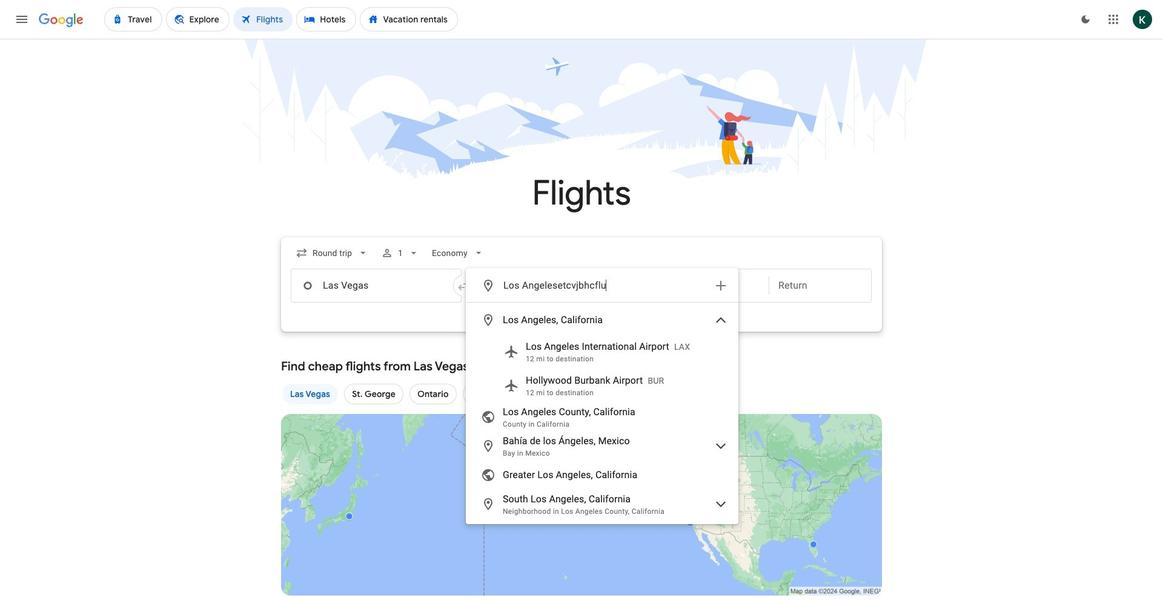 Task type: describe. For each thing, give the bounding box(es) containing it.
Where from? text field
[[291, 269, 462, 303]]

Flight search field
[[271, 238, 892, 525]]

toggle nearby airports for bahía de los ángeles, mexico image
[[714, 439, 728, 454]]

main menu image
[[15, 12, 29, 27]]

change appearance image
[[1071, 5, 1100, 34]]

los angeles county, california option
[[467, 403, 738, 432]]

enter your destination dialog
[[466, 268, 739, 525]]

greater los angeles, california option
[[467, 461, 738, 490]]

south los angeles, california option
[[467, 490, 738, 519]]



Task type: locate. For each thing, give the bounding box(es) containing it.
bahía de los ángeles, mexico option
[[467, 432, 738, 461]]

los angeles, california option
[[467, 306, 738, 335]]

list
[[281, 383, 882, 418]]

Return text field
[[779, 270, 862, 302]]

los angeles international airport (lax) option
[[467, 335, 738, 369]]

hollywood burbank airport (bur) option
[[467, 369, 738, 403]]

Where to?  text field
[[503, 271, 707, 301]]

list box inside enter your destination dialog
[[467, 303, 738, 524]]

toggle nearby airports for south los angeles, california image
[[714, 497, 728, 512]]

None field
[[291, 239, 374, 268], [427, 239, 490, 268], [291, 239, 374, 268], [427, 239, 490, 268]]

destination, select multiple airports image
[[714, 279, 728, 293]]

toggle nearby airports for los angeles, california image
[[714, 313, 728, 328]]

Departure text field
[[676, 270, 760, 302]]

list box
[[467, 303, 738, 524]]



Task type: vqa. For each thing, say whether or not it's contained in the screenshot.
Text Field
no



